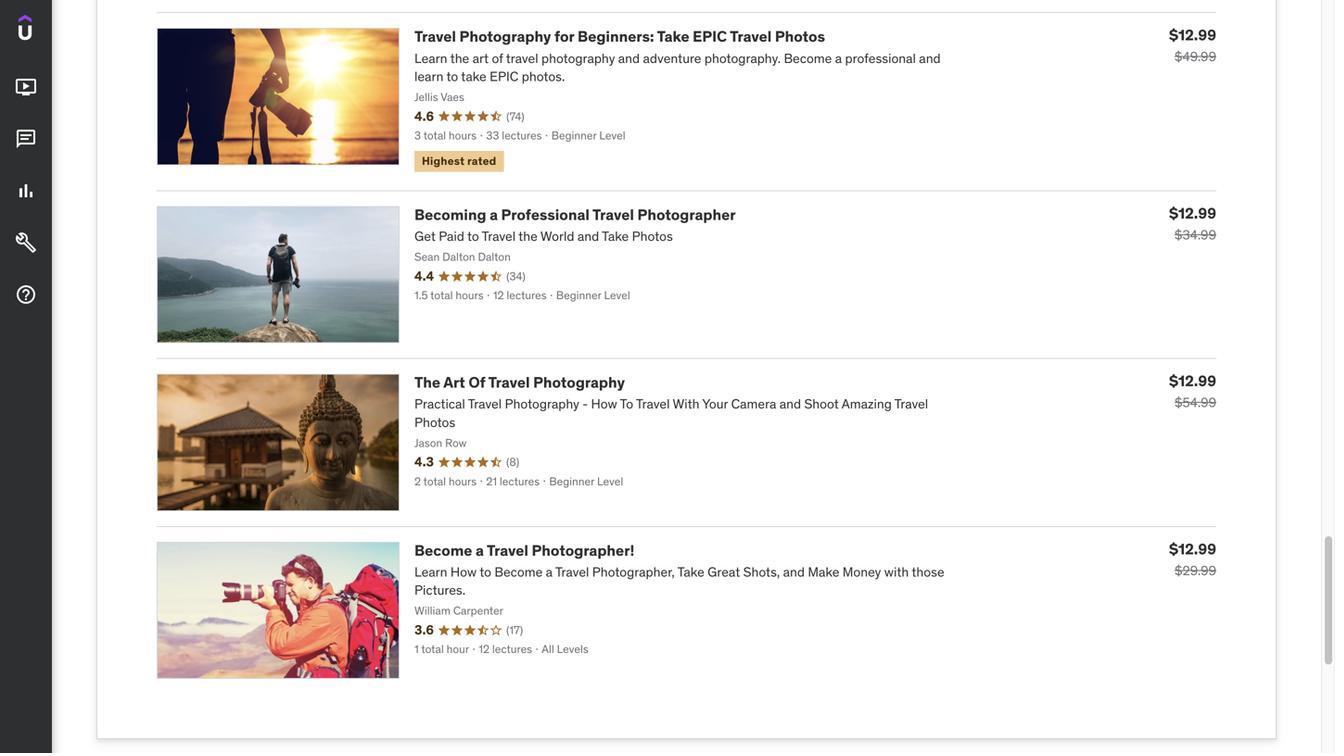Task type: describe. For each thing, give the bounding box(es) containing it.
74 reviews element
[[506, 109, 524, 124]]

adventure
[[643, 50, 701, 67]]

$54.99
[[1175, 395, 1216, 411]]

photographer!
[[532, 541, 634, 560]]

a up carpenter
[[476, 541, 484, 560]]

3 medium image from the top
[[15, 232, 37, 254]]

medium image
[[15, 180, 37, 202]]

becoming
[[414, 205, 486, 224]]

the for a
[[518, 228, 538, 245]]

$12.99 $29.99
[[1169, 540, 1216, 579]]

1
[[414, 643, 419, 657]]

beginner level for photographer
[[556, 288, 630, 303]]

and inside becoming a professional travel photographer get paid to travel the world and take photos sean dalton dalton
[[577, 228, 599, 245]]

the
[[414, 373, 440, 392]]

(74)
[[506, 109, 524, 124]]

sean
[[414, 250, 440, 264]]

photos inside becoming a professional travel photographer get paid to travel the world and take photos sean dalton dalton
[[632, 228, 673, 245]]

total right "3"
[[423, 128, 446, 143]]

2 vertical spatial photography
[[505, 396, 579, 413]]

with
[[673, 396, 699, 413]]

level for photographer
[[604, 288, 630, 303]]

1.5 total hours
[[414, 288, 484, 303]]

how inside 'the art of travel photography practical travel photography - how to travel with your camera and shoot amazing travel photos jason row'
[[591, 396, 617, 413]]

$49.99
[[1174, 48, 1216, 65]]

becoming a professional travel photographer link
[[414, 205, 736, 224]]

$12.99 $34.99
[[1169, 204, 1216, 243]]

travel right "professional"
[[592, 205, 634, 224]]

travel right amazing
[[894, 396, 928, 413]]

amazing
[[842, 396, 892, 413]]

21 lectures
[[486, 475, 540, 489]]

art
[[472, 50, 489, 67]]

beginners:
[[578, 27, 654, 46]]

travel right to
[[636, 396, 670, 413]]

and inside 'the art of travel photography practical travel photography - how to travel with your camera and shoot amazing travel photos jason row'
[[779, 396, 801, 413]]

to inside become a travel photographer! learn how to become a travel photographer, take great shots, and make money with those pictures. william carpenter
[[480, 564, 491, 581]]

all
[[542, 643, 554, 657]]

lectures for of
[[500, 475, 540, 489]]

4.3
[[414, 454, 434, 471]]

33
[[486, 128, 499, 143]]

$29.99
[[1174, 563, 1216, 579]]

2 total hours
[[414, 475, 477, 489]]

camera
[[731, 396, 776, 413]]

of
[[492, 50, 503, 67]]

udemy image
[[19, 15, 103, 47]]

take
[[461, 68, 487, 85]]

pictures.
[[414, 582, 465, 599]]

3 total hours
[[414, 128, 477, 143]]

17 reviews element
[[506, 623, 523, 639]]

travel up (34)
[[482, 228, 516, 245]]

paid
[[439, 228, 464, 245]]

to inside travel photography for beginners: take epic travel photos learn the art of travel photography and adventure photography. become a professional and learn to take epic photos. jellis vaes
[[446, 68, 458, 85]]

learn
[[414, 68, 443, 85]]

1 vertical spatial epic
[[490, 68, 519, 85]]

william
[[414, 604, 451, 619]]

and inside become a travel photographer! learn how to become a travel photographer, take great shots, and make money with those pictures. william carpenter
[[783, 564, 805, 581]]

photography
[[541, 50, 615, 67]]

$12.99 for the art of travel photography
[[1169, 372, 1216, 391]]

those
[[912, 564, 944, 581]]

1 horizontal spatial epic
[[693, 27, 727, 46]]

33 lectures
[[486, 128, 542, 143]]

0 vertical spatial level
[[599, 128, 625, 143]]

travel down the photographer!
[[555, 564, 589, 581]]

travel down the of
[[468, 396, 502, 413]]

take inside become a travel photographer! learn how to become a travel photographer, take great shots, and make money with those pictures. william carpenter
[[677, 564, 704, 581]]

become inside travel photography for beginners: take epic travel photos learn the art of travel photography and adventure photography. become a professional and learn to take epic photos. jellis vaes
[[784, 50, 832, 67]]

and right professional
[[919, 50, 941, 67]]

become a travel photographer! learn how to become a travel photographer, take great shots, and make money with those pictures. william carpenter
[[414, 541, 944, 619]]

0 vertical spatial beginner
[[551, 128, 597, 143]]

practical
[[414, 396, 465, 413]]

shoot
[[804, 396, 839, 413]]

photography inside travel photography for beginners: take epic travel photos learn the art of travel photography and adventure photography. become a professional and learn to take epic photos. jellis vaes
[[459, 27, 551, 46]]

2 vertical spatial become
[[494, 564, 543, 581]]

photographer,
[[592, 564, 675, 581]]

1 vertical spatial photography
[[533, 373, 625, 392]]

2
[[414, 475, 421, 489]]

all levels
[[542, 643, 588, 657]]

1 medium image from the top
[[15, 76, 37, 98]]

$12.99 $49.99
[[1169, 26, 1216, 65]]

(17)
[[506, 623, 523, 638]]

photographer
[[637, 205, 736, 224]]

0 vertical spatial beginner level
[[551, 128, 625, 143]]

a inside becoming a professional travel photographer get paid to travel the world and take photos sean dalton dalton
[[490, 205, 498, 224]]

get
[[414, 228, 436, 245]]

jason
[[414, 436, 442, 450]]

(8)
[[506, 455, 519, 470]]

4.4
[[414, 268, 434, 284]]

become a travel photographer! link
[[414, 541, 634, 560]]

travel
[[506, 50, 538, 67]]

with
[[884, 564, 909, 581]]

3.6
[[414, 622, 434, 639]]

the art of travel photography practical travel photography - how to travel with your camera and shoot amazing travel photos jason row
[[414, 373, 928, 450]]

jellis
[[414, 90, 438, 104]]

total for the
[[423, 475, 446, 489]]

make
[[808, 564, 839, 581]]

lectures for professional
[[507, 288, 547, 303]]



Task type: vqa. For each thing, say whether or not it's contained in the screenshot.


Task type: locate. For each thing, give the bounding box(es) containing it.
1.5
[[414, 288, 428, 303]]

become right photography. in the top right of the page
[[784, 50, 832, 67]]

travel right the of
[[488, 373, 530, 392]]

your
[[702, 396, 728, 413]]

1 vertical spatial learn
[[414, 564, 447, 581]]

12 right 1.5 total hours
[[493, 288, 504, 303]]

medium image
[[15, 76, 37, 98], [15, 128, 37, 150], [15, 232, 37, 254], [15, 284, 37, 306]]

beginner level
[[551, 128, 625, 143], [556, 288, 630, 303], [549, 475, 623, 489]]

4 medium image from the top
[[15, 284, 37, 306]]

and left make
[[783, 564, 805, 581]]

take up adventure at the top
[[657, 27, 689, 46]]

level down photography
[[599, 128, 625, 143]]

0 vertical spatial photography
[[459, 27, 551, 46]]

0 vertical spatial 12
[[493, 288, 504, 303]]

$12.99 for becoming a professional travel photographer
[[1169, 204, 1216, 223]]

0 vertical spatial how
[[591, 396, 617, 413]]

and down becoming a professional travel photographer link
[[577, 228, 599, 245]]

12 for professional
[[493, 288, 504, 303]]

how inside become a travel photographer! learn how to become a travel photographer, take great shots, and make money with those pictures. william carpenter
[[451, 564, 477, 581]]

a
[[835, 50, 842, 67], [490, 205, 498, 224], [476, 541, 484, 560], [546, 564, 553, 581]]

0 horizontal spatial 12
[[479, 643, 489, 657]]

1 dalton from the left
[[442, 250, 475, 264]]

lectures
[[502, 128, 542, 143], [507, 288, 547, 303], [500, 475, 540, 489], [492, 643, 532, 657]]

learn inside travel photography for beginners: take epic travel photos learn the art of travel photography and adventure photography. become a professional and learn to take epic photos. jellis vaes
[[414, 50, 447, 67]]

3 $12.99 from the top
[[1169, 372, 1216, 391]]

to right paid
[[467, 228, 479, 245]]

the for photography
[[450, 50, 469, 67]]

learn
[[414, 50, 447, 67], [414, 564, 447, 581]]

12 lectures down 17 reviews element at the bottom left of page
[[479, 643, 532, 657]]

0 vertical spatial photos
[[775, 27, 825, 46]]

to up vaes
[[446, 68, 458, 85]]

12
[[493, 288, 504, 303], [479, 643, 489, 657]]

12 for travel
[[479, 643, 489, 657]]

0 horizontal spatial photos
[[414, 414, 455, 431]]

take inside becoming a professional travel photographer get paid to travel the world and take photos sean dalton dalton
[[602, 228, 629, 245]]

how up pictures.
[[451, 564, 477, 581]]

level for photography
[[597, 475, 623, 489]]

4.6
[[414, 108, 434, 124]]

total right 1.5
[[430, 288, 453, 303]]

beginner right 33 lectures
[[551, 128, 597, 143]]

-
[[582, 396, 588, 413]]

0 vertical spatial take
[[657, 27, 689, 46]]

travel photography for beginners: take epic travel photos learn the art of travel photography and adventure photography. become a professional and learn to take epic photos. jellis vaes
[[414, 27, 941, 104]]

1 vertical spatial how
[[451, 564, 477, 581]]

photos inside 'the art of travel photography practical travel photography - how to travel with your camera and shoot amazing travel photos jason row'
[[414, 414, 455, 431]]

1 horizontal spatial dalton
[[478, 250, 511, 264]]

beginner level up the photographer!
[[549, 475, 623, 489]]

12 lectures for travel
[[479, 643, 532, 657]]

2 learn from the top
[[414, 564, 447, 581]]

dalton
[[442, 250, 475, 264], [478, 250, 511, 264]]

beginner down becoming a professional travel photographer get paid to travel the world and take photos sean dalton dalton
[[556, 288, 601, 303]]

photography up of
[[459, 27, 551, 46]]

1 horizontal spatial to
[[467, 228, 479, 245]]

0 vertical spatial become
[[784, 50, 832, 67]]

lectures for travel
[[492, 643, 532, 657]]

21
[[486, 475, 497, 489]]

(34)
[[506, 269, 525, 284]]

levels
[[557, 643, 588, 657]]

and left 'shoot'
[[779, 396, 801, 413]]

total for becoming
[[430, 288, 453, 303]]

12 lectures for professional
[[493, 288, 547, 303]]

2 dalton from the left
[[478, 250, 511, 264]]

art
[[443, 373, 465, 392]]

0 horizontal spatial how
[[451, 564, 477, 581]]

beginner for photography
[[549, 475, 594, 489]]

take down becoming a professional travel photographer link
[[602, 228, 629, 245]]

2 horizontal spatial photos
[[775, 27, 825, 46]]

1 horizontal spatial 12
[[493, 288, 504, 303]]

rated
[[467, 154, 496, 168]]

total
[[423, 128, 446, 143], [430, 288, 453, 303], [423, 475, 446, 489], [421, 643, 444, 657]]

the inside travel photography for beginners: take epic travel photos learn the art of travel photography and adventure photography. become a professional and learn to take epic photos. jellis vaes
[[450, 50, 469, 67]]

hour
[[446, 643, 469, 657]]

great
[[708, 564, 740, 581]]

highest rated
[[422, 154, 496, 168]]

$12.99 for travel photography for beginners: take epic travel photos
[[1169, 26, 1216, 45]]

2 medium image from the top
[[15, 128, 37, 150]]

8 reviews element
[[506, 455, 519, 471]]

vaes
[[441, 90, 464, 104]]

a down "become a travel photographer!" link
[[546, 564, 553, 581]]

$12.99 up the $29.99
[[1169, 540, 1216, 559]]

1 vertical spatial take
[[602, 228, 629, 245]]

1 $12.99 from the top
[[1169, 26, 1216, 45]]

1 vertical spatial beginner level
[[556, 288, 630, 303]]

$12.99 up '$34.99'
[[1169, 204, 1216, 223]]

0 horizontal spatial become
[[414, 541, 472, 560]]

take left great
[[677, 564, 704, 581]]

0 vertical spatial to
[[446, 68, 458, 85]]

learn up the learn at the top
[[414, 50, 447, 67]]

become up pictures.
[[414, 541, 472, 560]]

epic
[[693, 27, 727, 46], [490, 68, 519, 85]]

$12.99 for become a travel photographer!
[[1169, 540, 1216, 559]]

a inside travel photography for beginners: take epic travel photos learn the art of travel photography and adventure photography. become a professional and learn to take epic photos. jellis vaes
[[835, 50, 842, 67]]

beginner right 21 lectures
[[549, 475, 594, 489]]

total right 2
[[423, 475, 446, 489]]

travel
[[414, 27, 456, 46], [730, 27, 772, 46], [592, 205, 634, 224], [482, 228, 516, 245], [488, 373, 530, 392], [468, 396, 502, 413], [636, 396, 670, 413], [894, 396, 928, 413], [487, 541, 528, 560], [555, 564, 589, 581]]

1 horizontal spatial how
[[591, 396, 617, 413]]

$12.99 up $49.99
[[1169, 26, 1216, 45]]

photos up photography. in the top right of the page
[[775, 27, 825, 46]]

becoming a professional travel photographer get paid to travel the world and take photos sean dalton dalton
[[414, 205, 736, 264]]

1 total hour
[[414, 643, 469, 657]]

to
[[446, 68, 458, 85], [467, 228, 479, 245], [480, 564, 491, 581]]

lectures down "34 reviews" element
[[507, 288, 547, 303]]

1 vertical spatial to
[[467, 228, 479, 245]]

photography down the art of travel photography link
[[505, 396, 579, 413]]

how
[[591, 396, 617, 413], [451, 564, 477, 581]]

become
[[784, 50, 832, 67], [414, 541, 472, 560], [494, 564, 543, 581]]

row
[[445, 436, 467, 450]]

lectures down 74 reviews element
[[502, 128, 542, 143]]

1 horizontal spatial the
[[518, 228, 538, 245]]

1 vertical spatial 12
[[479, 643, 489, 657]]

hours right 1.5
[[456, 288, 484, 303]]

photography.
[[704, 50, 781, 67]]

2 vertical spatial hours
[[449, 475, 477, 489]]

total for become
[[421, 643, 444, 657]]

0 horizontal spatial the
[[450, 50, 469, 67]]

hours
[[449, 128, 477, 143], [456, 288, 484, 303], [449, 475, 477, 489]]

take inside travel photography for beginners: take epic travel photos learn the art of travel photography and adventure photography. become a professional and learn to take epic photos. jellis vaes
[[657, 27, 689, 46]]

a left professional
[[835, 50, 842, 67]]

hours for a
[[456, 288, 484, 303]]

2 vertical spatial photos
[[414, 414, 455, 431]]

highest
[[422, 154, 465, 168]]

how right -
[[591, 396, 617, 413]]

2 vertical spatial take
[[677, 564, 704, 581]]

2 horizontal spatial to
[[480, 564, 491, 581]]

$12.99
[[1169, 26, 1216, 45], [1169, 204, 1216, 223], [1169, 372, 1216, 391], [1169, 540, 1216, 559]]

money
[[843, 564, 881, 581]]

travel up photography. in the top right of the page
[[730, 27, 772, 46]]

0 horizontal spatial epic
[[490, 68, 519, 85]]

$12.99 $54.99
[[1169, 372, 1216, 411]]

2 vertical spatial beginner
[[549, 475, 594, 489]]

2 horizontal spatial become
[[784, 50, 832, 67]]

hours up highest rated
[[449, 128, 477, 143]]

the down "professional"
[[518, 228, 538, 245]]

the art of travel photography link
[[414, 373, 625, 392]]

1 horizontal spatial photos
[[632, 228, 673, 245]]

travel photography for beginners: take epic travel photos link
[[414, 27, 825, 46]]

hours for art
[[449, 475, 477, 489]]

dalton down paid
[[442, 250, 475, 264]]

1 vertical spatial level
[[604, 288, 630, 303]]

travel up the learn at the top
[[414, 27, 456, 46]]

0 horizontal spatial dalton
[[442, 250, 475, 264]]

professional
[[501, 205, 590, 224]]

photography
[[459, 27, 551, 46], [533, 373, 625, 392], [505, 396, 579, 413]]

2 vertical spatial beginner level
[[549, 475, 623, 489]]

$34.99
[[1174, 226, 1216, 243]]

carpenter
[[453, 604, 503, 619]]

epic down of
[[490, 68, 519, 85]]

0 vertical spatial epic
[[693, 27, 727, 46]]

1 horizontal spatial become
[[494, 564, 543, 581]]

dalton up (34)
[[478, 250, 511, 264]]

the
[[450, 50, 469, 67], [518, 228, 538, 245]]

the left art in the left top of the page
[[450, 50, 469, 67]]

level down becoming a professional travel photographer get paid to travel the world and take photos sean dalton dalton
[[604, 288, 630, 303]]

world
[[540, 228, 574, 245]]

photos.
[[522, 68, 565, 85]]

12 lectures down "34 reviews" element
[[493, 288, 547, 303]]

travel up carpenter
[[487, 541, 528, 560]]

1 learn from the top
[[414, 50, 447, 67]]

for
[[554, 27, 574, 46]]

1 vertical spatial become
[[414, 541, 472, 560]]

$12.99 up $54.99
[[1169, 372, 1216, 391]]

beginner level right 33 lectures
[[551, 128, 625, 143]]

become down "become a travel photographer!" link
[[494, 564, 543, 581]]

hours left the 21
[[449, 475, 477, 489]]

lectures down 8 reviews element
[[500, 475, 540, 489]]

3
[[414, 128, 421, 143]]

0 vertical spatial learn
[[414, 50, 447, 67]]

to inside becoming a professional travel photographer get paid to travel the world and take photos sean dalton dalton
[[467, 228, 479, 245]]

professional
[[845, 50, 916, 67]]

0 vertical spatial hours
[[449, 128, 477, 143]]

a right becoming
[[490, 205, 498, 224]]

and
[[618, 50, 640, 67], [919, 50, 941, 67], [577, 228, 599, 245], [779, 396, 801, 413], [783, 564, 805, 581]]

1 vertical spatial beginner
[[556, 288, 601, 303]]

1 vertical spatial the
[[518, 228, 538, 245]]

beginner level down becoming a professional travel photographer get paid to travel the world and take photos sean dalton dalton
[[556, 288, 630, 303]]

beginner level for photography
[[549, 475, 623, 489]]

and down travel photography for beginners: take epic travel photos link
[[618, 50, 640, 67]]

photos inside travel photography for beginners: take epic travel photos learn the art of travel photography and adventure photography. become a professional and learn to take epic photos. jellis vaes
[[775, 27, 825, 46]]

2 vertical spatial to
[[480, 564, 491, 581]]

level up the photographer!
[[597, 475, 623, 489]]

0 vertical spatial 12 lectures
[[493, 288, 547, 303]]

12 lectures
[[493, 288, 547, 303], [479, 643, 532, 657]]

12 right hour
[[479, 643, 489, 657]]

0 horizontal spatial to
[[446, 68, 458, 85]]

learn up pictures.
[[414, 564, 447, 581]]

epic up photography. in the top right of the page
[[693, 27, 727, 46]]

34 reviews element
[[506, 269, 525, 284]]

4 $12.99 from the top
[[1169, 540, 1216, 559]]

photos down practical
[[414, 414, 455, 431]]

2 vertical spatial level
[[597, 475, 623, 489]]

to up carpenter
[[480, 564, 491, 581]]

1 vertical spatial hours
[[456, 288, 484, 303]]

photography up -
[[533, 373, 625, 392]]

0 vertical spatial the
[[450, 50, 469, 67]]

take
[[657, 27, 689, 46], [602, 228, 629, 245], [677, 564, 704, 581]]

lectures down 17 reviews element at the bottom left of page
[[492, 643, 532, 657]]

total right 1
[[421, 643, 444, 657]]

1 vertical spatial photos
[[632, 228, 673, 245]]

shots,
[[743, 564, 780, 581]]

1 vertical spatial 12 lectures
[[479, 643, 532, 657]]

of
[[468, 373, 485, 392]]

to
[[620, 396, 633, 413]]

beginner
[[551, 128, 597, 143], [556, 288, 601, 303], [549, 475, 594, 489]]

the inside becoming a professional travel photographer get paid to travel the world and take photos sean dalton dalton
[[518, 228, 538, 245]]

2 $12.99 from the top
[[1169, 204, 1216, 223]]

learn inside become a travel photographer! learn how to become a travel photographer, take great shots, and make money with those pictures. william carpenter
[[414, 564, 447, 581]]

photos down photographer
[[632, 228, 673, 245]]

beginner for photographer
[[556, 288, 601, 303]]



